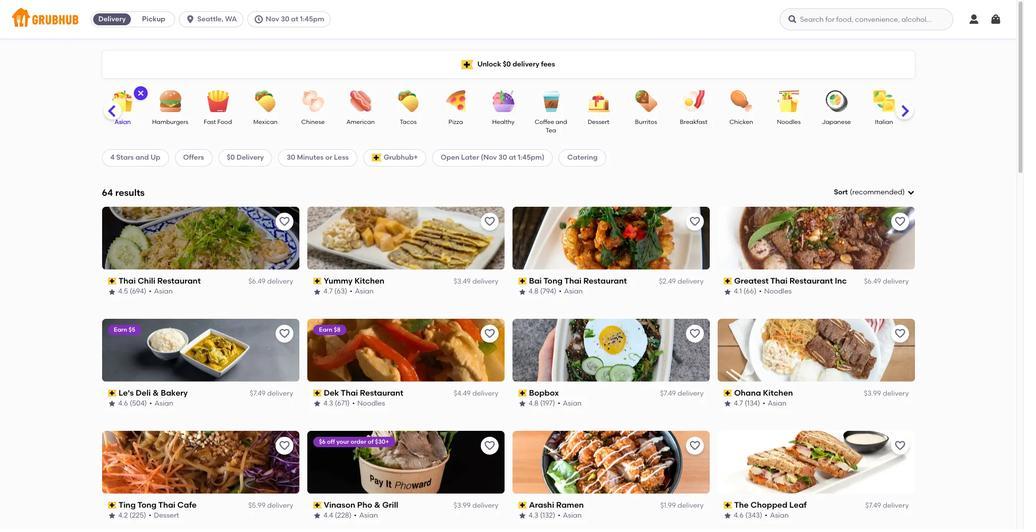 Task type: vqa. For each thing, say whether or not it's contained in the screenshot.
Vegetable Roll tab
no



Task type: locate. For each thing, give the bounding box(es) containing it.
le's
[[119, 388, 134, 398]]

grill
[[382, 500, 399, 510]]

asian image
[[105, 90, 140, 112]]

0 horizontal spatial &
[[153, 388, 159, 398]]

0 vertical spatial • noodles
[[759, 287, 792, 296]]

asian for yummy kitchen
[[355, 287, 374, 296]]

0 horizontal spatial grubhub plus flag logo image
[[372, 154, 382, 162]]

$7.49 for bopbox
[[661, 389, 676, 398]]

0 vertical spatial 4.8
[[529, 287, 539, 296]]

1 horizontal spatial $7.49
[[661, 389, 676, 398]]

& right the deli
[[153, 388, 159, 398]]

4.6 for the chopped leaf
[[734, 511, 744, 520]]

restaurant up $30+
[[360, 388, 404, 398]]

• down chopped
[[765, 511, 768, 520]]

unlock
[[478, 60, 502, 68]]

star icon image left 4.4
[[313, 512, 321, 520]]

subscription pass image left dek
[[313, 390, 322, 397]]

of
[[368, 438, 374, 445]]

subscription pass image for le's deli & bakery
[[108, 390, 117, 397]]

1 horizontal spatial grubhub plus flag logo image
[[462, 60, 474, 69]]

1 vertical spatial grubhub plus flag logo image
[[372, 154, 382, 162]]

$3.99 delivery for ohana kitchen
[[865, 389, 909, 398]]

deli
[[136, 388, 151, 398]]

1 vertical spatial at
[[509, 153, 516, 162]]

1 vertical spatial 4.7
[[734, 399, 744, 408]]

subscription pass image left 'the'
[[724, 502, 733, 509]]

kitchen right yummy
[[355, 276, 385, 286]]

• asian for bai tong thai restaurant
[[559, 287, 583, 296]]

delivery
[[513, 60, 540, 68], [267, 277, 293, 286], [473, 277, 499, 286], [678, 277, 704, 286], [883, 277, 909, 286], [267, 389, 293, 398], [473, 389, 499, 398], [678, 389, 704, 398], [883, 389, 909, 398], [267, 501, 293, 510], [473, 501, 499, 510], [678, 501, 704, 510], [883, 501, 909, 510]]

1 earn from the left
[[114, 326, 127, 333]]

• down chili
[[149, 287, 152, 296]]

save this restaurant image for ohana kitchen
[[895, 328, 906, 340]]

asian for vinason pho & grill
[[359, 511, 378, 520]]

1 vertical spatial $3.99
[[454, 501, 471, 510]]

save this restaurant button for yummy kitchen
[[481, 213, 499, 231]]

0 horizontal spatial delivery
[[98, 15, 126, 23]]

4.8 left (197)
[[529, 399, 539, 408]]

asian down bai tong thai restaurant
[[564, 287, 583, 296]]

asian down bakery
[[155, 399, 173, 408]]

4.8 for bopbox
[[529, 399, 539, 408]]

vinason
[[324, 500, 356, 510]]

• right (794)
[[559, 287, 562, 296]]

asian for bopbox
[[563, 399, 582, 408]]

(694)
[[130, 287, 146, 296]]

$4.49
[[454, 389, 471, 398]]

healthy
[[493, 119, 515, 125]]

0 horizontal spatial tong
[[138, 500, 157, 510]]

italian
[[876, 119, 894, 125]]

(225)
[[130, 511, 146, 520]]

subscription pass image
[[519, 278, 527, 285], [724, 390, 733, 397], [108, 502, 117, 509], [519, 502, 527, 509], [724, 502, 733, 509]]

subscription pass image for the chopped leaf
[[724, 502, 733, 509]]

vinason pho & grill
[[324, 500, 399, 510]]

$0 delivery
[[227, 153, 264, 162]]

0 horizontal spatial 4.7
[[324, 287, 333, 296]]

star icon image
[[108, 288, 116, 296], [313, 288, 321, 296], [519, 288, 527, 296], [724, 288, 732, 296], [108, 400, 116, 408], [313, 400, 321, 408], [519, 400, 527, 408], [724, 400, 732, 408], [108, 512, 116, 520], [313, 512, 321, 520], [519, 512, 527, 520], [724, 512, 732, 520]]

ting tong thai cafe
[[119, 500, 197, 510]]

at left 1:45pm)
[[509, 153, 516, 162]]

• down ohana kitchen
[[763, 399, 766, 408]]

• right (66)
[[759, 287, 762, 296]]

main navigation navigation
[[0, 0, 1017, 39]]

$7.49 delivery for the chopped leaf
[[866, 501, 909, 510]]

delivery down mexican
[[237, 153, 264, 162]]

• asian right (197)
[[558, 399, 582, 408]]

delivery for vinason pho & grill
[[473, 501, 499, 510]]

• asian down the chopped leaf
[[765, 511, 789, 520]]

tong
[[544, 276, 563, 286], [138, 500, 157, 510]]

restaurant for thai chili restaurant
[[157, 276, 201, 286]]

noodles down noodles image
[[778, 119, 801, 125]]

• noodles down greatest thai restaurant inc
[[759, 287, 792, 296]]

4.6 (504)
[[118, 399, 147, 408]]

chicken image
[[724, 90, 759, 112]]

save this restaurant image for thai chili restaurant
[[279, 216, 290, 228]]

•
[[149, 287, 152, 296], [350, 287, 353, 296], [559, 287, 562, 296], [759, 287, 762, 296], [149, 399, 152, 408], [352, 399, 355, 408], [558, 399, 561, 408], [763, 399, 766, 408], [149, 511, 152, 520], [354, 511, 357, 520], [558, 511, 561, 520], [765, 511, 768, 520]]

dessert down the ting tong thai cafe
[[154, 511, 179, 520]]

asian down ohana kitchen
[[768, 399, 787, 408]]

grubhub plus flag logo image for unlock $0 delivery fees
[[462, 60, 474, 69]]

4.6
[[118, 399, 128, 408], [734, 511, 744, 520]]

(228)
[[335, 511, 352, 520]]

dessert
[[588, 119, 610, 125], [154, 511, 179, 520]]

save this restaurant image for yummy kitchen
[[484, 216, 496, 228]]

subscription pass image
[[108, 278, 117, 285], [313, 278, 322, 285], [724, 278, 733, 285], [108, 390, 117, 397], [313, 390, 322, 397], [519, 390, 527, 397], [313, 502, 322, 509]]

the
[[735, 500, 749, 510]]

1 vertical spatial &
[[374, 500, 381, 510]]

& right pho
[[374, 500, 381, 510]]

svg image
[[969, 13, 981, 25], [186, 14, 195, 24], [254, 14, 264, 24], [137, 89, 145, 97], [907, 189, 915, 197]]

food
[[218, 119, 232, 125]]

asian down pho
[[359, 511, 378, 520]]

save this restaurant image for bai tong thai restaurant
[[689, 216, 701, 228]]

• asian down le's deli & bakery
[[149, 399, 173, 408]]

4.1
[[734, 287, 742, 296]]

subscription pass image left bai
[[519, 278, 527, 285]]

0 vertical spatial dessert
[[588, 119, 610, 125]]

subscription pass image for bopbox
[[519, 390, 527, 397]]

arashi ramen logo image
[[513, 431, 710, 494]]

up
[[151, 153, 160, 162]]

0 vertical spatial at
[[291, 15, 299, 23]]

1 horizontal spatial $3.99
[[865, 389, 882, 398]]

4.8 (197)
[[529, 399, 556, 408]]

• for le's deli & bakery
[[149, 399, 152, 408]]

bopbox logo image
[[513, 319, 710, 382]]

$6.49 delivery for thai chili restaurant
[[249, 277, 293, 286]]

save this restaurant image
[[279, 216, 290, 228], [484, 328, 496, 340], [689, 328, 701, 340], [484, 440, 496, 452], [689, 440, 701, 452], [895, 440, 906, 452]]

and up "tea"
[[556, 119, 568, 125]]

0 horizontal spatial • noodles
[[352, 399, 385, 408]]

earn left the $5
[[114, 326, 127, 333]]

noodles for dek thai restaurant
[[358, 399, 385, 408]]

1 vertical spatial dessert
[[154, 511, 179, 520]]

$6
[[319, 438, 326, 445]]

None field
[[834, 188, 915, 198]]

star icon image left 4.6 (343)
[[724, 512, 732, 520]]

nov 30 at 1:45pm
[[266, 15, 324, 23]]

1 horizontal spatial kitchen
[[764, 388, 794, 398]]

asian down thai chili restaurant
[[154, 287, 173, 296]]

subscription pass image left ohana
[[724, 390, 733, 397]]

star icon image for yummy kitchen
[[313, 288, 321, 296]]

1 vertical spatial 4.3
[[529, 511, 539, 520]]

1 horizontal spatial at
[[509, 153, 516, 162]]

0 horizontal spatial $7.49 delivery
[[250, 389, 293, 398]]

0 horizontal spatial $6.49
[[249, 277, 266, 286]]

star icon image left 4.1
[[724, 288, 732, 296]]

at left the "1:45pm"
[[291, 15, 299, 23]]

subscription pass image left yummy
[[313, 278, 322, 285]]

0 horizontal spatial $3.99 delivery
[[454, 501, 499, 510]]

tacos
[[400, 119, 417, 125]]

star icon image left 4.6 (504)
[[108, 400, 116, 408]]

kitchen
[[355, 276, 385, 286], [764, 388, 794, 398]]

subscription pass image for dek thai restaurant
[[313, 390, 322, 397]]

$0 down food
[[227, 153, 235, 162]]

asian down the chopped leaf
[[770, 511, 789, 520]]

star icon image left 4.8 (197)
[[519, 400, 527, 408]]

• right (63)
[[350, 287, 353, 296]]

2 earn from the left
[[319, 326, 333, 333]]

1 $6.49 from the left
[[249, 277, 266, 286]]

0 vertical spatial grubhub plus flag logo image
[[462, 60, 474, 69]]

bopbox
[[529, 388, 559, 398]]

$7.49 for le's deli & bakery
[[250, 389, 266, 398]]

save this restaurant image for bopbox
[[689, 328, 701, 340]]

0 vertical spatial 4.6
[[118, 399, 128, 408]]

Search for food, convenience, alcohol... search field
[[780, 8, 954, 30]]

$5.99
[[248, 501, 266, 510]]

(132)
[[540, 511, 556, 520]]

• for ohana kitchen
[[763, 399, 766, 408]]

tong up (794)
[[544, 276, 563, 286]]

2 horizontal spatial $7.49 delivery
[[866, 501, 909, 510]]

thai up 4.5
[[119, 276, 136, 286]]

4.7 left (63)
[[324, 287, 333, 296]]

1 vertical spatial delivery
[[237, 153, 264, 162]]

• down arashi ramen on the bottom right of page
[[558, 511, 561, 520]]

subscription pass image left chili
[[108, 278, 117, 285]]

0 horizontal spatial svg image
[[788, 14, 798, 24]]

4.8 down bai
[[529, 287, 539, 296]]

1 horizontal spatial &
[[374, 500, 381, 510]]

restaurant
[[157, 276, 201, 286], [584, 276, 627, 286], [790, 276, 834, 286], [360, 388, 404, 398]]

coffee and tea image
[[534, 90, 569, 112]]

• down vinason pho & grill
[[354, 511, 357, 520]]

1 vertical spatial 4.8
[[529, 399, 539, 408]]

• asian for vinason pho & grill
[[354, 511, 378, 520]]

subscription pass image left the "arashi"
[[519, 502, 527, 509]]

grubhub plus flag logo image left the unlock at the top left of the page
[[462, 60, 474, 69]]

tacos image
[[391, 90, 426, 112]]

1 vertical spatial $3.99 delivery
[[454, 501, 499, 510]]

4
[[110, 153, 115, 162]]

1 horizontal spatial $7.49 delivery
[[661, 389, 704, 398]]

0 vertical spatial $0
[[503, 60, 511, 68]]

0 horizontal spatial $7.49
[[250, 389, 266, 398]]

0 vertical spatial and
[[556, 119, 568, 125]]

4.3 down dek
[[324, 399, 333, 408]]

catering
[[568, 153, 598, 162]]

subscription pass image left le's
[[108, 390, 117, 397]]

at
[[291, 15, 299, 23], [509, 153, 516, 162]]

tea
[[546, 127, 557, 134]]

4.8
[[529, 287, 539, 296], [529, 399, 539, 408]]

30
[[281, 15, 290, 23], [287, 153, 295, 162], [499, 153, 507, 162]]

1 horizontal spatial $6.49 delivery
[[865, 277, 909, 286]]

earn $8
[[319, 326, 341, 333]]

• asian down pho
[[354, 511, 378, 520]]

noodles down greatest thai restaurant inc
[[765, 287, 792, 296]]

0 horizontal spatial $3.99
[[454, 501, 471, 510]]

1 horizontal spatial $3.99 delivery
[[865, 389, 909, 398]]

1 vertical spatial • noodles
[[352, 399, 385, 408]]

star icon image left the 4.7 (63)
[[313, 288, 321, 296]]

dek
[[324, 388, 339, 398]]

star icon image left 4.3 (671)
[[313, 400, 321, 408]]

$6.49
[[249, 277, 266, 286], [865, 277, 882, 286]]

(197)
[[541, 399, 556, 408]]

1 4.8 from the top
[[529, 287, 539, 296]]

pizza
[[449, 119, 463, 125]]

star icon image for bai tong thai restaurant
[[519, 288, 527, 296]]

star icon image for dek thai restaurant
[[313, 400, 321, 408]]

later
[[461, 153, 479, 162]]

0 horizontal spatial earn
[[114, 326, 127, 333]]

american
[[347, 119, 375, 125]]

star icon image left 4.7 (134)
[[724, 400, 732, 408]]

$6.49 for greatest thai restaurant inc
[[865, 277, 882, 286]]

• asian down bai tong thai restaurant
[[559, 287, 583, 296]]

0 vertical spatial tong
[[544, 276, 563, 286]]

$1.99
[[661, 501, 676, 510]]

64
[[102, 187, 113, 198]]

1 horizontal spatial • noodles
[[759, 287, 792, 296]]

italian image
[[867, 90, 902, 112]]

restaurant right chili
[[157, 276, 201, 286]]

• asian down ramen
[[558, 511, 582, 520]]

yummy
[[324, 276, 353, 286]]

yummy kitchen logo image
[[307, 207, 505, 270]]

0 vertical spatial $3.99
[[865, 389, 882, 398]]

star icon image for arashi ramen
[[519, 512, 527, 520]]

4.7 (63)
[[324, 287, 347, 296]]

(
[[850, 188, 853, 196]]

0 vertical spatial 4.3
[[324, 399, 333, 408]]

1 horizontal spatial and
[[556, 119, 568, 125]]

0 vertical spatial $3.99 delivery
[[865, 389, 909, 398]]

2 4.8 from the top
[[529, 399, 539, 408]]

1 vertical spatial tong
[[138, 500, 157, 510]]

1 horizontal spatial earn
[[319, 326, 333, 333]]

0 vertical spatial 4.7
[[324, 287, 333, 296]]

earn
[[114, 326, 127, 333], [319, 326, 333, 333]]

& for bakery
[[153, 388, 159, 398]]

svg image
[[991, 13, 1002, 25], [788, 14, 798, 24]]

subscription pass image for vinason pho & grill
[[313, 502, 322, 509]]

• asian down ohana kitchen
[[763, 399, 787, 408]]

• asian down yummy kitchen
[[350, 287, 374, 296]]

chinese image
[[296, 90, 331, 112]]

subscription pass image left greatest
[[724, 278, 733, 285]]

0 horizontal spatial at
[[291, 15, 299, 23]]

delivery for ohana kitchen
[[883, 389, 909, 398]]

30 right nov
[[281, 15, 290, 23]]

1 vertical spatial noodles
[[765, 287, 792, 296]]

1 horizontal spatial tong
[[544, 276, 563, 286]]

$6.49 delivery for greatest thai restaurant inc
[[865, 277, 909, 286]]

1 vertical spatial 4.6
[[734, 511, 744, 520]]

& for grill
[[374, 500, 381, 510]]

$3.99 for ohana kitchen
[[865, 389, 882, 398]]

asian down ramen
[[563, 511, 582, 520]]

star icon image for le's deli & bakery
[[108, 400, 116, 408]]

the chopped leaf
[[735, 500, 807, 510]]

4.6 down 'the'
[[734, 511, 744, 520]]

0 horizontal spatial 4.6
[[118, 399, 128, 408]]

delivery left pickup
[[98, 15, 126, 23]]

earn left $8
[[319, 326, 333, 333]]

4.7 for yummy kitchen
[[324, 287, 333, 296]]

• asian
[[149, 287, 173, 296], [350, 287, 374, 296], [559, 287, 583, 296], [149, 399, 173, 408], [558, 399, 582, 408], [763, 399, 787, 408], [354, 511, 378, 520], [558, 511, 582, 520], [765, 511, 789, 520]]

save this restaurant image
[[484, 216, 496, 228], [689, 216, 701, 228], [895, 216, 906, 228], [279, 328, 290, 340], [895, 328, 906, 340], [279, 440, 290, 452]]

greatest thai restaurant inc logo image
[[718, 207, 915, 270]]

1 $6.49 delivery from the left
[[249, 277, 293, 286]]

• right (197)
[[558, 399, 561, 408]]

1 vertical spatial and
[[136, 153, 149, 162]]

ting tong thai cafe logo image
[[102, 431, 299, 494]]

restaurant left inc on the right bottom of the page
[[790, 276, 834, 286]]

$0 right the unlock at the top left of the page
[[503, 60, 511, 68]]

chinese
[[302, 119, 325, 125]]

$3.49
[[454, 277, 471, 286]]

dessert image
[[582, 90, 616, 112]]

chopped
[[751, 500, 788, 510]]

$6.49 delivery
[[249, 277, 293, 286], [865, 277, 909, 286]]

save this restaurant button
[[276, 213, 293, 231], [481, 213, 499, 231], [686, 213, 704, 231], [892, 213, 909, 231], [276, 325, 293, 343], [481, 325, 499, 343], [686, 325, 704, 343], [892, 325, 909, 343], [276, 437, 293, 455], [481, 437, 499, 455], [686, 437, 704, 455], [892, 437, 909, 455]]

and left up
[[136, 153, 149, 162]]

save this restaurant button for greatest thai restaurant inc
[[892, 213, 909, 231]]

$6.49 for thai chili restaurant
[[249, 277, 266, 286]]

30 left minutes
[[287, 153, 295, 162]]

hamburgers
[[152, 119, 188, 125]]

• asian for le's deli & bakery
[[149, 399, 173, 408]]

0 vertical spatial &
[[153, 388, 159, 398]]

subscription pass image left ting
[[108, 502, 117, 509]]

delivery for yummy kitchen
[[473, 277, 499, 286]]

delivery
[[98, 15, 126, 23], [237, 153, 264, 162]]

star icon image for ting tong thai cafe
[[108, 512, 116, 520]]

$5
[[129, 326, 135, 333]]

kitchen right ohana
[[764, 388, 794, 398]]

kitchen for yummy kitchen
[[355, 276, 385, 286]]

asian down yummy kitchen
[[355, 287, 374, 296]]

4.5
[[118, 287, 128, 296]]

• down le's deli & bakery
[[149, 399, 152, 408]]

• for thai chili restaurant
[[149, 287, 152, 296]]

4.7 left (134) in the bottom of the page
[[734, 399, 744, 408]]

asian right (197)
[[563, 399, 582, 408]]

star icon image left 4.2
[[108, 512, 116, 520]]

0 horizontal spatial $6.49 delivery
[[249, 277, 293, 286]]

grubhub plus flag logo image left grubhub+
[[372, 154, 382, 162]]

subscription pass image left vinason
[[313, 502, 322, 509]]

le's deli & bakery
[[119, 388, 188, 398]]

subscription pass image for arashi ramen
[[519, 502, 527, 509]]

subscription pass image left bopbox
[[519, 390, 527, 397]]

• right (671)
[[352, 399, 355, 408]]

2 $6.49 delivery from the left
[[865, 277, 909, 286]]

• for greatest thai restaurant inc
[[759, 287, 762, 296]]

4.3 down the "arashi"
[[529, 511, 539, 520]]

2 vertical spatial noodles
[[358, 399, 385, 408]]

4.6 for le's deli & bakery
[[118, 399, 128, 408]]

• right (225) at the bottom of the page
[[149, 511, 152, 520]]

asian
[[115, 119, 131, 125], [154, 287, 173, 296], [355, 287, 374, 296], [564, 287, 583, 296], [155, 399, 173, 408], [563, 399, 582, 408], [768, 399, 787, 408], [359, 511, 378, 520], [563, 511, 582, 520], [770, 511, 789, 520]]

dessert down dessert image in the right top of the page
[[588, 119, 610, 125]]

1 horizontal spatial 4.3
[[529, 511, 539, 520]]

tong for bai
[[544, 276, 563, 286]]

save this restaurant button for bai tong thai restaurant
[[686, 213, 704, 231]]

0 vertical spatial delivery
[[98, 15, 126, 23]]

$3.99 delivery
[[865, 389, 909, 398], [454, 501, 499, 510]]

1 horizontal spatial $6.49
[[865, 277, 882, 286]]

breakfast image
[[677, 90, 712, 112]]

asian for ohana kitchen
[[768, 399, 787, 408]]

grubhub plus flag logo image
[[462, 60, 474, 69], [372, 154, 382, 162]]

star icon image left 4.3 (132)
[[519, 512, 527, 520]]

4.2
[[118, 511, 128, 520]]

1 vertical spatial kitchen
[[764, 388, 794, 398]]

thai chili restaurant
[[119, 276, 201, 286]]

thai
[[119, 276, 136, 286], [565, 276, 582, 286], [771, 276, 788, 286], [341, 388, 358, 398], [158, 500, 176, 510]]

$2.49 delivery
[[659, 277, 704, 286]]

4.6 down le's
[[118, 399, 128, 408]]

star icon image left 4.8 (794) at bottom
[[519, 288, 527, 296]]

tong up (225) at the bottom of the page
[[138, 500, 157, 510]]

0 horizontal spatial 4.3
[[324, 399, 333, 408]]

save this restaurant image for arashi ramen
[[689, 440, 701, 452]]

$0
[[503, 60, 511, 68], [227, 153, 235, 162]]

2 $6.49 from the left
[[865, 277, 882, 286]]

• asian down thai chili restaurant
[[149, 287, 173, 296]]

star icon image left 4.5
[[108, 288, 116, 296]]

fast food image
[[201, 90, 235, 112]]

grubhub plus flag logo image for grubhub+
[[372, 154, 382, 162]]

0 vertical spatial kitchen
[[355, 276, 385, 286]]

noodles down dek thai restaurant
[[358, 399, 385, 408]]

1 horizontal spatial 4.6
[[734, 511, 744, 520]]

30 right '(nov'
[[499, 153, 507, 162]]

0 horizontal spatial kitchen
[[355, 276, 385, 286]]

2 horizontal spatial $7.49
[[866, 501, 882, 510]]

1 horizontal spatial 4.7
[[734, 399, 744, 408]]

• noodles down dek thai restaurant
[[352, 399, 385, 408]]

1 vertical spatial $0
[[227, 153, 235, 162]]

svg image inside 'field'
[[907, 189, 915, 197]]

asian for thai chili restaurant
[[154, 287, 173, 296]]



Task type: describe. For each thing, give the bounding box(es) containing it.
bai
[[529, 276, 542, 286]]

delivery for greatest thai restaurant inc
[[883, 277, 909, 286]]

1:45pm)
[[518, 153, 545, 162]]

greatest
[[735, 276, 769, 286]]

4.3 for arashi ramen
[[529, 511, 539, 520]]

save this restaurant button for bopbox
[[686, 325, 704, 343]]

restaurant down bai tong thai restaurant logo
[[584, 276, 627, 286]]

mexican
[[253, 119, 278, 125]]

subscription pass image for bai tong thai restaurant
[[519, 278, 527, 285]]

earn for le's
[[114, 326, 127, 333]]

asian for arashi ramen
[[563, 511, 582, 520]]

noodles image
[[772, 90, 807, 112]]

svg image inside "seattle, wa" button
[[186, 14, 195, 24]]

0 horizontal spatial dessert
[[154, 511, 179, 520]]

thai up (671)
[[341, 388, 358, 398]]

• asian for yummy kitchen
[[350, 287, 374, 296]]

thai right greatest
[[771, 276, 788, 286]]

30 minutes or less
[[287, 153, 349, 162]]

ramen
[[556, 500, 584, 510]]

• for dek thai restaurant
[[352, 399, 355, 408]]

$3.99 for vinason pho & grill
[[454, 501, 471, 510]]

sort ( recommended )
[[834, 188, 905, 196]]

4.8 for bai tong thai restaurant
[[529, 287, 539, 296]]

delivery button
[[91, 11, 133, 27]]

30 inside nov 30 at 1:45pm button
[[281, 15, 290, 23]]

japanese image
[[820, 90, 854, 112]]

• for arashi ramen
[[558, 511, 561, 520]]

your
[[337, 438, 349, 445]]

4.2 (225)
[[118, 511, 146, 520]]

$7.49 delivery for le's deli & bakery
[[250, 389, 293, 398]]

bai tong thai restaurant logo image
[[513, 207, 710, 270]]

(504)
[[130, 399, 147, 408]]

save this restaurant button for the chopped leaf
[[892, 437, 909, 455]]

0 horizontal spatial and
[[136, 153, 149, 162]]

dek thai restaurant
[[324, 388, 404, 398]]

wa
[[225, 15, 237, 23]]

4.1 (66)
[[734, 287, 757, 296]]

japanese
[[823, 119, 852, 125]]

delivery for bopbox
[[678, 389, 704, 398]]

• noodles for greatest
[[759, 287, 792, 296]]

subscription pass image for greatest thai restaurant inc
[[724, 278, 733, 285]]

chicken
[[730, 119, 754, 125]]

hamburgers image
[[153, 90, 188, 112]]

kitchen for ohana kitchen
[[764, 388, 794, 398]]

subscription pass image for ohana kitchen
[[724, 390, 733, 397]]

bai tong thai restaurant
[[529, 276, 627, 286]]

star icon image for the chopped leaf
[[724, 512, 732, 520]]

$7.49 for the chopped leaf
[[866, 501, 882, 510]]

american image
[[343, 90, 378, 112]]

open later (nov 30 at 1:45pm)
[[441, 153, 545, 162]]

• dessert
[[149, 511, 179, 520]]

star icon image for thai chili restaurant
[[108, 288, 116, 296]]

• asian for bopbox
[[558, 399, 582, 408]]

save this restaurant image for greatest thai restaurant inc
[[895, 216, 906, 228]]

burritos image
[[629, 90, 664, 112]]

$3.49 delivery
[[454, 277, 499, 286]]

4.5 (694)
[[118, 287, 146, 296]]

(134)
[[745, 399, 761, 408]]

4 stars and up
[[110, 153, 160, 162]]

$3.99 delivery for vinason pho & grill
[[454, 501, 499, 510]]

earn for dek
[[319, 326, 333, 333]]

64 results
[[102, 187, 145, 198]]

(66)
[[744, 287, 757, 296]]

restaurant for greatest thai restaurant inc
[[790, 276, 834, 286]]

asian for bai tong thai restaurant
[[564, 287, 583, 296]]

arashi ramen
[[529, 500, 584, 510]]

star icon image for greatest thai restaurant inc
[[724, 288, 732, 296]]

subscription pass image for thai chili restaurant
[[108, 278, 117, 285]]

less
[[334, 153, 349, 162]]

$2.49
[[659, 277, 676, 286]]

noodles for greatest thai restaurant inc
[[765, 287, 792, 296]]

mexican image
[[248, 90, 283, 112]]

star icon image for bopbox
[[519, 400, 527, 408]]

ting
[[119, 500, 136, 510]]

delivery for arashi ramen
[[678, 501, 704, 510]]

leaf
[[790, 500, 807, 510]]

restaurant for dek thai restaurant
[[360, 388, 404, 398]]

save this restaurant image for the chopped leaf
[[895, 440, 906, 452]]

4.6 (343)
[[734, 511, 763, 520]]

arashi
[[529, 500, 555, 510]]

1:45pm
[[300, 15, 324, 23]]

• asian for arashi ramen
[[558, 511, 582, 520]]

delivery for the chopped leaf
[[883, 501, 909, 510]]

)
[[903, 188, 905, 196]]

fast
[[204, 119, 216, 125]]

save this restaurant button for thai chili restaurant
[[276, 213, 293, 231]]

vinason pho & grill logo image
[[307, 431, 505, 494]]

4.3 (671)
[[324, 399, 350, 408]]

svg image inside nov 30 at 1:45pm button
[[254, 14, 264, 24]]

seattle, wa
[[197, 15, 237, 23]]

• asian for ohana kitchen
[[763, 399, 787, 408]]

sort
[[834, 188, 848, 196]]

• for bopbox
[[558, 399, 561, 408]]

4.3 (132)
[[529, 511, 556, 520]]

$6 off your order of $30+
[[319, 438, 389, 445]]

pizza image
[[439, 90, 473, 112]]

• for ting tong thai cafe
[[149, 511, 152, 520]]

delivery for thai chili restaurant
[[267, 277, 293, 286]]

subscription pass image for ting tong thai cafe
[[108, 502, 117, 509]]

1 horizontal spatial svg image
[[991, 13, 1002, 25]]

fees
[[541, 60, 555, 68]]

thai right bai
[[565, 276, 582, 286]]

ohana kitchen logo image
[[718, 319, 915, 382]]

thai up • dessert
[[158, 500, 176, 510]]

$30+
[[375, 438, 389, 445]]

delivery for bai tong thai restaurant
[[678, 277, 704, 286]]

at inside button
[[291, 15, 299, 23]]

star icon image for ohana kitchen
[[724, 400, 732, 408]]

nov 30 at 1:45pm button
[[247, 11, 335, 27]]

save this restaurant button for ting tong thai cafe
[[276, 437, 293, 455]]

burritos
[[636, 119, 658, 125]]

0 horizontal spatial $0
[[227, 153, 235, 162]]

star icon image for vinason pho & grill
[[313, 512, 321, 520]]

healthy image
[[486, 90, 521, 112]]

breakfast
[[680, 119, 708, 125]]

and inside coffee and tea
[[556, 119, 568, 125]]

0 vertical spatial noodles
[[778, 119, 801, 125]]

save this restaurant image for ting tong thai cafe
[[279, 440, 290, 452]]

• for vinason pho & grill
[[354, 511, 357, 520]]

off
[[327, 438, 335, 445]]

• for the chopped leaf
[[765, 511, 768, 520]]

save this restaurant button for ohana kitchen
[[892, 325, 909, 343]]

asian down asian image
[[115, 119, 131, 125]]

dek thai restaurant  logo image
[[307, 319, 505, 382]]

4.7 for ohana kitchen
[[734, 399, 744, 408]]

or
[[326, 153, 333, 162]]

chili
[[138, 276, 155, 286]]

le's deli & bakery logo image
[[102, 319, 299, 382]]

order
[[351, 438, 367, 445]]

stars
[[116, 153, 134, 162]]

nov
[[266, 15, 279, 23]]

ohana
[[735, 388, 762, 398]]

1 horizontal spatial delivery
[[237, 153, 264, 162]]

fast food
[[204, 119, 232, 125]]

inc
[[835, 276, 847, 286]]

$7.49 delivery for bopbox
[[661, 389, 704, 398]]

coffee and tea
[[535, 119, 568, 134]]

1 horizontal spatial $0
[[503, 60, 511, 68]]

thai chili restaurant logo image
[[102, 207, 299, 270]]

(671)
[[335, 399, 350, 408]]

(794)
[[541, 287, 557, 296]]

greatest thai restaurant inc
[[735, 276, 847, 286]]

• asian for thai chili restaurant
[[149, 287, 173, 296]]

$4.49 delivery
[[454, 389, 499, 398]]

delivery for ting tong thai cafe
[[267, 501, 293, 510]]

$8
[[334, 326, 341, 333]]

tong for ting
[[138, 500, 157, 510]]

• asian for the chopped leaf
[[765, 511, 789, 520]]

4.4 (228)
[[324, 511, 352, 520]]

• for yummy kitchen
[[350, 287, 353, 296]]

grubhub+
[[384, 153, 418, 162]]

delivery for le's deli & bakery
[[267, 389, 293, 398]]

cafe
[[177, 500, 197, 510]]

delivery for dek thai restaurant
[[473, 389, 499, 398]]

none field containing sort
[[834, 188, 915, 198]]

$5.99 delivery
[[248, 501, 293, 510]]

• noodles for dek
[[352, 399, 385, 408]]

4.3 for dek thai restaurant
[[324, 399, 333, 408]]

delivery inside button
[[98, 15, 126, 23]]

recommended
[[853, 188, 903, 196]]

coffee
[[535, 119, 555, 125]]

4.4
[[324, 511, 333, 520]]

the chopped leaf logo image
[[718, 431, 915, 494]]

ohana kitchen
[[735, 388, 794, 398]]

1 horizontal spatial dessert
[[588, 119, 610, 125]]

seattle, wa button
[[179, 11, 247, 27]]

subscription pass image for yummy kitchen
[[313, 278, 322, 285]]

offers
[[183, 153, 204, 162]]



